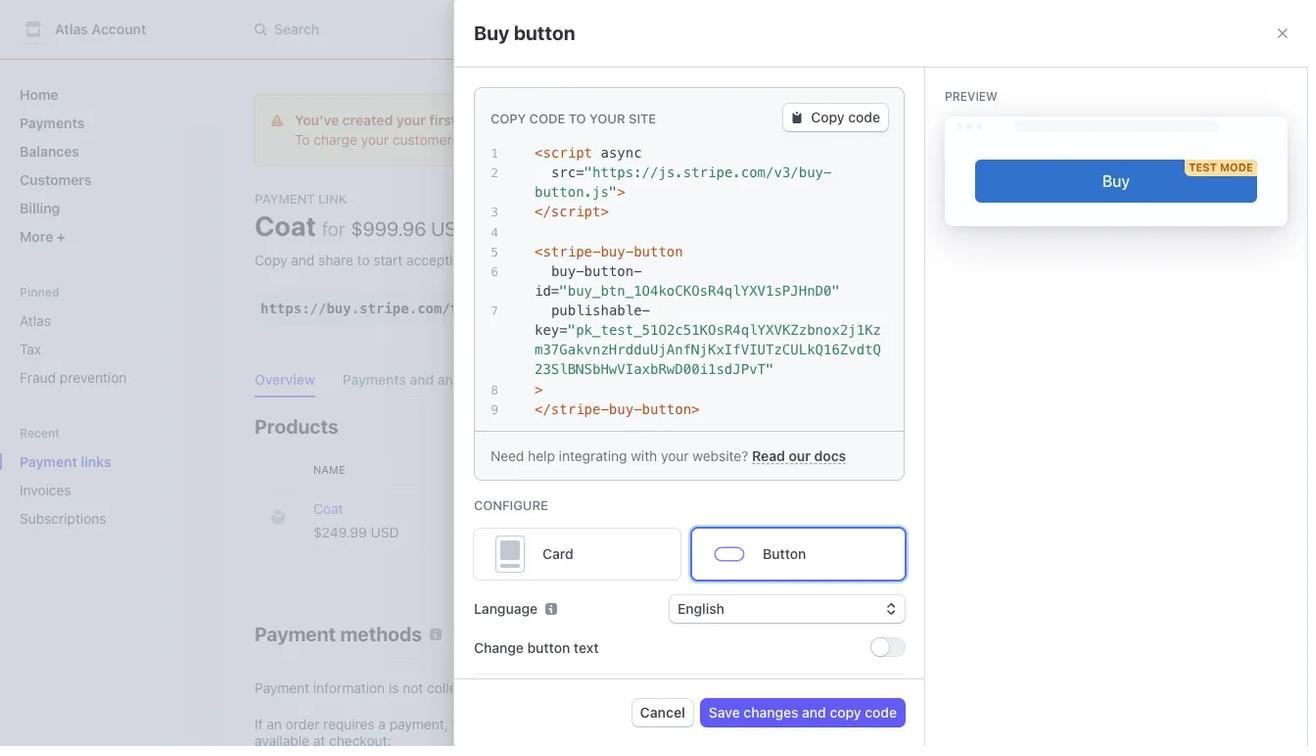 Task type: vqa. For each thing, say whether or not it's contained in the screenshot.


Task type: locate. For each thing, give the bounding box(es) containing it.
0 horizontal spatial 4
[[491, 225, 498, 239]]

1 vertical spatial methods
[[595, 716, 650, 733]]

1 is from the left
[[389, 680, 399, 696]]

1 vertical spatial buy button
[[894, 300, 965, 316]]

by
[[586, 131, 601, 148], [907, 531, 922, 547]]

1 horizontal spatial atlas
[[55, 21, 88, 37]]

buy button button
[[866, 295, 972, 322]]

1 horizontal spatial is
[[661, 680, 671, 696]]

1 vertical spatial atlas
[[20, 312, 51, 329]]

coat up $249.99
[[313, 500, 343, 517]]

methods up information
[[340, 623, 422, 645]]

script
[[543, 145, 592, 161], [551, 204, 601, 220]]

atlas down pinned at the left top
[[20, 312, 51, 329]]

0 vertical spatial coat
[[255, 210, 316, 242]]

connecting inside charge your customers activate payments by verifying your business and connecting your bank account.
[[1102, 531, 1173, 547]]

1 vertical spatial stripe-
[[551, 401, 609, 417]]

1 svg image from the left
[[776, 303, 787, 314]]

payment,
[[389, 716, 448, 733]]

0 vertical spatial usd
[[431, 217, 470, 240]]

copy for copy and share to start accepting payments with this link.
[[255, 252, 288, 268]]

1 vertical spatial script
[[551, 204, 601, 220]]

0 horizontal spatial the
[[452, 716, 472, 733]]

0 vertical spatial activate payments link
[[1046, 117, 1202, 144]]

< up id
[[535, 243, 543, 259]]

payment links link
[[12, 446, 172, 478]]

svg image
[[792, 112, 803, 123], [1182, 124, 1194, 136], [662, 303, 674, 314], [736, 303, 748, 314]]

text
[[574, 640, 599, 656]]

website?
[[693, 448, 748, 464]]

0 vertical spatial connecting
[[781, 131, 852, 148]]

1 vertical spatial business
[[1016, 531, 1071, 547]]

payments link
[[12, 107, 200, 139]]

0 vertical spatial with
[[538, 252, 565, 268]]

invoices link
[[12, 474, 172, 506]]

buy- left link.
[[551, 263, 584, 279]]

1 vertical spatial usd
[[371, 524, 399, 541]]

$249.99
[[313, 524, 367, 541]]

for up docs at the right bottom of the page
[[806, 415, 832, 438]]

account
[[92, 21, 146, 37]]

<
[[535, 145, 543, 161], [535, 243, 543, 259]]

free.
[[675, 680, 704, 696]]

to left start
[[357, 252, 370, 268]]

to up < script async
[[569, 110, 586, 126]]

link inside the you've created your first test link to charge your customers, activate payments by verifying your business and connecting your bank account.
[[489, 112, 512, 128]]

copy for copy code to your site
[[491, 110, 526, 126]]

svg image for activate payments
[[1182, 124, 1194, 136]]

0 horizontal spatial account.
[[821, 550, 876, 567]]

2 < from the top
[[535, 243, 543, 259]]

coat
[[255, 210, 316, 242], [313, 500, 343, 517]]

and
[[754, 131, 778, 148], [291, 252, 315, 268], [410, 371, 434, 388], [1075, 531, 1099, 547], [802, 704, 826, 721]]

billing link
[[12, 192, 200, 224]]

0 vertical spatial the
[[605, 680, 625, 696]]

recent navigation links element
[[0, 425, 215, 535]]

0 horizontal spatial buy button
[[474, 22, 575, 44]]

1 horizontal spatial to
[[569, 110, 586, 126]]

2 vertical spatial buy-
[[609, 401, 642, 417]]

svg image left qr
[[776, 303, 787, 314]]

card
[[543, 546, 574, 562]]

atlas inside button
[[55, 21, 88, 37]]

payment for payment links
[[20, 453, 77, 470]]

0 vertical spatial buy-
[[601, 243, 634, 259]]

2
[[491, 166, 498, 180]]

1 horizontal spatial payments
[[343, 371, 406, 388]]

1 horizontal spatial svg image
[[874, 303, 886, 314]]

customers
[[883, 507, 964, 525]]

0 vertical spatial to
[[569, 110, 586, 126]]

1 < from the top
[[535, 145, 543, 161]]

by inside charge your customers activate payments by verifying your business and connecting your bank account.
[[907, 531, 922, 547]]

svg image inside copy code button
[[792, 112, 803, 123]]

order
[[286, 716, 320, 733]]

data
[[655, 61, 682, 72]]

tab list containing overview
[[255, 366, 1230, 398]]

usd inside coat $249.99 usd
[[371, 524, 399, 541]]

button inside button
[[922, 300, 965, 316]]

1 horizontal spatial usd
[[431, 217, 470, 240]]

1 horizontal spatial connecting
[[1102, 531, 1173, 547]]

1 horizontal spatial buy button
[[894, 300, 965, 316]]

= for = "buy_btn_1o4kockosr4qlyxv1spjhnd0"
[[551, 283, 559, 299]]

coat down the to
[[255, 210, 316, 242]]

account. down charge
[[821, 550, 876, 567]]

first
[[429, 112, 456, 128]]

</ stripe-buy-button >
[[535, 401, 700, 417]]

0 horizontal spatial verifying
[[605, 131, 659, 148]]

4 up 5
[[491, 225, 498, 239]]

0 horizontal spatial bank
[[786, 550, 817, 567]]

bank
[[887, 131, 918, 148], [786, 550, 817, 567]]

subscriptions
[[20, 510, 106, 527]]

1 vertical spatial the
[[452, 716, 472, 733]]

0 horizontal spatial business
[[695, 131, 750, 148]]

0 horizontal spatial link
[[489, 112, 512, 128]]

payment for payment link coat for $999.96 usd
[[255, 191, 315, 207]]

copy inside copy button
[[681, 300, 715, 316]]

0 vertical spatial activate
[[1054, 121, 1107, 138]]

test
[[460, 112, 486, 128]]

> down async
[[617, 184, 626, 200]]

payments for payments and analytics
[[343, 371, 406, 388]]

buy right qr code
[[894, 300, 918, 316]]

you've created your first test link to charge your customers, activate payments by verifying your business and connecting your bank account.
[[295, 112, 977, 148]]

0 vertical spatial by
[[586, 131, 601, 148]]

1 horizontal spatial at
[[489, 680, 501, 696]]

quantity right adjustable
[[670, 463, 727, 476]]

save changes and copy code
[[709, 704, 897, 721]]

a
[[378, 716, 386, 733]]

0 horizontal spatial buy
[[474, 22, 509, 44]]

at up following
[[489, 680, 501, 696]]

bank inside charge your customers activate payments by verifying your business and connecting your bank account.
[[786, 550, 817, 567]]

is left not
[[389, 680, 399, 696]]

search
[[274, 21, 319, 37]]

1 vertical spatial activate
[[786, 531, 838, 547]]

0 horizontal spatial methods
[[340, 623, 422, 645]]

1 horizontal spatial verifying
[[926, 531, 980, 547]]

tab list
[[255, 366, 1230, 398]]

0 vertical spatial 4
[[491, 225, 498, 239]]

payment methods
[[255, 623, 422, 645]]

methods left are
[[595, 716, 650, 733]]

0 horizontal spatial by
[[586, 131, 601, 148]]

by down copy code to your site
[[586, 131, 601, 148]]

payment for payment information is not collected at checkout when the total is free.
[[255, 680, 310, 696]]

payments right overview button on the left
[[343, 371, 406, 388]]

payments inside payments and analytics button
[[343, 371, 406, 388]]

usd right $249.99
[[371, 524, 399, 541]]

3
[[491, 205, 498, 220]]

1 vertical spatial at
[[313, 733, 325, 746]]

quantity up the configure
[[524, 463, 581, 476]]

bank inside the you've created your first test link to charge your customers, activate payments by verifying your business and connecting your bank account.
[[887, 131, 918, 148]]

1 horizontal spatial account.
[[922, 131, 977, 148]]

link right using
[[937, 415, 969, 438]]

docs
[[814, 448, 846, 464]]

the down the collected
[[452, 716, 472, 733]]

buy- down the 23slbnsbhwviaxbrwd00i1sdjpvt"
[[609, 401, 642, 417]]

</ down button.js"
[[535, 204, 551, 220]]

1 vertical spatial </
[[535, 401, 551, 417]]

copy
[[811, 109, 845, 125], [491, 110, 526, 126], [255, 252, 288, 268], [681, 300, 715, 316]]

balances link
[[12, 135, 200, 167]]

atlas left account
[[55, 21, 88, 37]]

1 vertical spatial activate payments
[[786, 584, 921, 601]]

payment inside payment link coat for $999.96 usd
[[255, 191, 315, 207]]

atlas inside pinned element
[[20, 312, 51, 329]]

id
[[535, 283, 551, 299]]

0 horizontal spatial is
[[389, 680, 399, 696]]

usd up accepting
[[431, 217, 470, 240]]

4 down the help
[[524, 504, 533, 521]]

payments
[[20, 115, 85, 131], [343, 371, 406, 388]]

"buy_btn_1o4kockosr4qlyxv1spjhnd0"
[[559, 283, 840, 299]]

payment links
[[20, 453, 111, 470]]

buy inside button
[[894, 300, 918, 316]]

1 vertical spatial buy
[[894, 300, 918, 316]]

1 vertical spatial =
[[551, 283, 559, 299]]

8
[[491, 382, 498, 397]]

0 vertical spatial bank
[[887, 131, 918, 148]]

svg image
[[776, 303, 787, 314], [874, 303, 886, 314]]

stripe-
[[543, 243, 601, 259], [551, 401, 609, 417]]

0 vertical spatial verifying
[[605, 131, 659, 148]]

tips
[[762, 415, 801, 438]]

0 horizontal spatial connecting
[[781, 131, 852, 148]]

payment left link
[[255, 191, 315, 207]]

</
[[535, 204, 551, 220], [535, 401, 551, 417]]

verifying down site
[[605, 131, 659, 148]]

for down link
[[322, 217, 345, 240]]

1 vertical spatial payments
[[343, 371, 406, 388]]

copy inside copy code button
[[811, 109, 845, 125]]

at
[[489, 680, 501, 696], [313, 733, 325, 746]]

at right available
[[313, 733, 325, 746]]

> up website?
[[692, 401, 700, 417]]

0 vertical spatial stripe-
[[543, 243, 601, 259]]

copy code button
[[784, 104, 888, 131]]

1 vertical spatial buy-
[[551, 263, 584, 279]]

> down button.js"
[[601, 204, 609, 220]]

1 vertical spatial bank
[[786, 550, 817, 567]]

integrating
[[559, 448, 627, 464]]

prevention
[[60, 369, 127, 386]]

0 horizontal spatial usd
[[371, 524, 399, 541]]

1 horizontal spatial by
[[907, 531, 922, 547]]

payment inside recent element
[[20, 453, 77, 470]]

< right 1
[[535, 145, 543, 161]]

2 vertical spatial activate
[[786, 584, 846, 601]]

stripe- up buy-button- id
[[543, 243, 601, 259]]

svg image inside copy button
[[662, 303, 674, 314]]

payments inside the you've created your first test link to charge your customers, activate payments by verifying your business and connecting your bank account.
[[520, 131, 582, 148]]

publishable- key
[[535, 303, 650, 338]]

0 vertical spatial activate payments
[[1054, 121, 1174, 138]]

1 horizontal spatial with
[[631, 448, 657, 464]]

1 horizontal spatial bank
[[887, 131, 918, 148]]

english button
[[670, 596, 905, 623]]

and inside save changes and copy code button
[[802, 704, 826, 721]]

with right integrating
[[631, 448, 657, 464]]

verifying
[[605, 131, 659, 148], [926, 531, 980, 547]]

with
[[538, 252, 565, 268], [631, 448, 657, 464]]

1 vertical spatial <
[[535, 243, 543, 259]]

verifying down customers
[[926, 531, 980, 547]]

buy-
[[601, 243, 634, 259], [551, 263, 584, 279], [609, 401, 642, 417]]

1 horizontal spatial business
[[1016, 531, 1071, 547]]

cancel button
[[632, 699, 693, 727]]

0 horizontal spatial payments
[[20, 115, 85, 131]]

script down button.js"
[[551, 204, 601, 220]]

0 vertical spatial </
[[535, 204, 551, 220]]

1 vertical spatial account.
[[821, 550, 876, 567]]

link up activate
[[489, 112, 512, 128]]

with left this
[[538, 252, 565, 268]]

4
[[491, 225, 498, 239], [524, 504, 533, 521]]

copy for copy code
[[811, 109, 845, 125]]

by down customers
[[907, 531, 922, 547]]

activate payments
[[1054, 121, 1174, 138], [786, 584, 921, 601]]

account.
[[922, 131, 977, 148], [821, 550, 876, 567]]

stripe- for <
[[543, 243, 601, 259]]

at inside the 'if an order requires a payment, the following payment methods are available at checkout:'
[[313, 733, 325, 746]]

changes
[[744, 704, 799, 721]]

stripe- up integrating
[[551, 401, 609, 417]]

account. inside charge your customers activate payments by verifying your business and connecting your bank account.
[[821, 550, 876, 567]]

buy- up the button-
[[601, 243, 634, 259]]

atlas
[[55, 21, 88, 37], [20, 312, 51, 329]]

0 horizontal spatial for
[[322, 217, 345, 240]]

1 horizontal spatial buy
[[894, 300, 918, 316]]

</ up the help
[[535, 401, 551, 417]]

payments and analytics button
[[343, 366, 507, 398]]

0 horizontal spatial to
[[357, 252, 370, 268]]

copy code
[[811, 109, 880, 125]]

0 horizontal spatial at
[[313, 733, 325, 746]]

= down publishable-
[[559, 322, 568, 338]]

1 vertical spatial 4
[[524, 504, 533, 521]]

0 vertical spatial business
[[695, 131, 750, 148]]

payment up an
[[255, 680, 310, 696]]

0 vertical spatial script
[[543, 145, 592, 161]]

0 horizontal spatial atlas
[[20, 312, 51, 329]]

svg image right qr code
[[874, 303, 886, 314]]

1 horizontal spatial link
[[937, 415, 969, 438]]

1 vertical spatial connecting
[[1102, 531, 1173, 547]]

code inside button
[[848, 109, 880, 125]]

svg image inside qr code button
[[776, 303, 787, 314]]

copy and share to start accepting payments with this link.
[[255, 252, 621, 268]]

if an order requires a payment, the following payment methods are available at checkout:
[[255, 716, 674, 746]]

script for </
[[551, 204, 601, 220]]

link
[[489, 112, 512, 128], [937, 415, 969, 438]]

1 quantity from the left
[[524, 463, 581, 476]]

1 horizontal spatial the
[[605, 680, 625, 696]]

payment up invoices
[[20, 453, 77, 470]]

fraud prevention link
[[12, 361, 200, 394]]

0 vertical spatial link
[[489, 112, 512, 128]]

2 </ from the top
[[535, 401, 551, 417]]

coat $249.99 usd
[[313, 500, 399, 541]]

0 vertical spatial for
[[322, 217, 345, 240]]

payment
[[536, 716, 591, 733]]

"https://js.stripe.com/v3/buy-
[[584, 165, 832, 180]]

0 vertical spatial <
[[535, 145, 543, 161]]

0 vertical spatial account.
[[922, 131, 977, 148]]

links
[[81, 453, 111, 470]]

this
[[568, 252, 591, 268]]

test
[[626, 61, 653, 72]]

button
[[514, 22, 575, 44], [634, 243, 683, 259], [922, 300, 965, 316], [642, 401, 692, 417], [527, 640, 570, 656]]

recent element
[[0, 446, 215, 535]]

0 vertical spatial methods
[[340, 623, 422, 645]]

"pk_test_51o2c51kosr4qlyxvkzzbnox2j1kz
[[568, 322, 881, 338]]

0 horizontal spatial svg image
[[776, 303, 787, 314]]

is right total
[[661, 680, 671, 696]]

more button
[[12, 220, 200, 253]]

verifying inside charge your customers activate payments by verifying your business and connecting your bank account.
[[926, 531, 980, 547]]

business inside the you've created your first test link to charge your customers, activate payments by verifying your business and connecting your bank account.
[[695, 131, 750, 148]]

= up button.js"
[[576, 165, 584, 180]]

buy up test
[[474, 22, 509, 44]]

account. down the preview
[[922, 131, 977, 148]]

business
[[695, 131, 750, 148], [1016, 531, 1071, 547]]

payment up information
[[255, 623, 336, 645]]

payments
[[1111, 121, 1174, 138], [520, 131, 582, 148], [473, 252, 534, 268], [841, 531, 903, 547], [850, 584, 921, 601]]

the left total
[[605, 680, 625, 696]]

svg image for buy button
[[874, 303, 886, 314]]

payments up balances
[[20, 115, 85, 131]]

link
[[318, 191, 347, 207]]

= up key
[[551, 283, 559, 299]]

svg image inside the buy button button
[[874, 303, 886, 314]]

requires
[[323, 716, 375, 733]]

0 vertical spatial atlas
[[55, 21, 88, 37]]

help
[[528, 448, 555, 464]]

payments inside payments link
[[20, 115, 85, 131]]

1 horizontal spatial methods
[[595, 716, 650, 733]]

script up src = on the left of page
[[543, 145, 592, 161]]

1 vertical spatial for
[[806, 415, 832, 438]]

charge
[[314, 131, 357, 148]]

customers,
[[393, 131, 463, 148]]

0 horizontal spatial quantity
[[524, 463, 581, 476]]

1 </ from the top
[[535, 204, 551, 220]]

2 vertical spatial =
[[559, 322, 568, 338]]

2 svg image from the left
[[874, 303, 886, 314]]



Task type: describe. For each thing, give the bounding box(es) containing it.
buy- inside buy-button- id
[[551, 263, 584, 279]]

you've
[[295, 112, 339, 128]]

pinned navigation links element
[[12, 284, 200, 394]]

button
[[763, 546, 806, 562]]

script for <
[[543, 145, 592, 161]]

and inside payments and analytics button
[[410, 371, 434, 388]]

products
[[255, 415, 338, 438]]

< for stripe-
[[535, 243, 543, 259]]

and inside the you've created your first test link to charge your customers, activate payments by verifying your business and connecting your bank account.
[[754, 131, 778, 148]]

copy code to your site
[[491, 110, 656, 126]]

copy button
[[654, 295, 723, 322]]

0 horizontal spatial activate payments
[[786, 584, 921, 601]]

change button text
[[474, 640, 599, 656]]

account. inside the you've created your first test link to charge your customers, activate payments by verifying your business and connecting your bank account.
[[922, 131, 977, 148]]

qr
[[795, 300, 815, 316]]

customers
[[20, 171, 92, 188]]

are
[[654, 716, 674, 733]]

read
[[752, 448, 785, 464]]

and inside charge your customers activate payments by verifying your business and connecting your bank account.
[[1075, 531, 1099, 547]]

the inside the 'if an order requires a payment, the following payment methods are available at checkout:'
[[452, 716, 472, 733]]

Search search field
[[243, 11, 795, 47]]

save
[[709, 704, 740, 721]]

buy- for </ stripe-buy-button >
[[609, 401, 642, 417]]

buy button inside button
[[894, 300, 965, 316]]

read our docs link
[[752, 448, 846, 464]]

adjustable
[[596, 463, 667, 476]]

payments and analytics
[[343, 371, 495, 388]]

for inside payment link coat for $999.96 usd
[[322, 217, 345, 240]]

analytics
[[438, 371, 495, 388]]

1 vertical spatial with
[[631, 448, 657, 464]]

0 vertical spatial buy
[[474, 22, 509, 44]]

payment for payment methods
[[255, 623, 336, 645]]

2 is from the left
[[661, 680, 671, 696]]

activate
[[467, 131, 517, 148]]

share
[[318, 252, 353, 268]]

buy- for < stripe-buy-button
[[601, 243, 634, 259]]

language
[[474, 600, 538, 617]]

copy
[[830, 704, 861, 721]]

charge
[[786, 507, 841, 525]]

using
[[836, 415, 887, 438]]

0 vertical spatial =
[[576, 165, 584, 180]]

available
[[255, 733, 309, 746]]

svg image for copy
[[662, 303, 674, 314]]

home
[[20, 86, 58, 103]]

accepting
[[406, 252, 469, 268]]

< for script
[[535, 145, 543, 161]]

connecting inside the you've created your first test link to charge your customers, activate payments by verifying your business and connecting your bank account.
[[781, 131, 852, 148]]

tax link
[[12, 333, 200, 365]]

qr code button
[[768, 295, 858, 322]]

link.
[[595, 252, 621, 268]]

0 vertical spatial at
[[489, 680, 501, 696]]

core navigation links element
[[12, 78, 200, 253]]

9
[[491, 402, 498, 417]]

= for =
[[559, 322, 568, 338]]

1 horizontal spatial activate payments
[[1054, 121, 1174, 138]]

activate inside charge your customers activate payments by verifying your business and connecting your bank account.
[[786, 531, 838, 547]]

coat inside coat $249.99 usd
[[313, 500, 343, 517]]

< script async
[[535, 145, 642, 161]]

verifying inside the you've created your first test link to charge your customers, activate payments by verifying your business and connecting your bank account.
[[605, 131, 659, 148]]

stripe- for </
[[551, 401, 609, 417]]

following
[[476, 716, 533, 733]]

async
[[601, 145, 642, 161]]

svg image for qr code
[[776, 303, 787, 314]]

recent
[[20, 426, 60, 441]]

pinned element
[[12, 305, 200, 394]]

business inside charge your customers activate payments by verifying your business and connecting your bank account.
[[1016, 531, 1071, 547]]

qr code
[[795, 300, 850, 316]]

pinned
[[20, 285, 59, 300]]

invoices
[[20, 482, 71, 498]]

collected
[[427, 680, 485, 696]]

buy-button- id
[[535, 263, 642, 299]]

preview
[[945, 89, 998, 104]]

atlas link
[[12, 305, 200, 337]]

atlas for atlas account
[[55, 21, 88, 37]]

cancel
[[640, 704, 685, 721]]

23slbnsbhwviaxbrwd00i1sdjpvt"
[[535, 362, 774, 377]]

payments for payments
[[20, 115, 85, 131]]

</ for stripe-
[[535, 401, 551, 417]]

when
[[567, 680, 601, 696]]

</ for script
[[535, 204, 551, 220]]

svg image for copy code
[[792, 112, 803, 123]]

manage
[[671, 626, 723, 642]]

5
[[491, 244, 498, 259]]

> right 8
[[535, 381, 543, 397]]

1 vertical spatial link
[[937, 415, 969, 438]]

< stripe-buy-button
[[535, 243, 683, 259]]

payment information is not collected at checkout when the total is free.
[[255, 680, 704, 696]]

tips for using your link
[[762, 415, 969, 438]]

fraud
[[20, 369, 56, 386]]

more
[[20, 228, 57, 245]]

configure
[[474, 497, 548, 513]]

1 vertical spatial activate payments link
[[786, 581, 1206, 604]]

our
[[789, 448, 811, 464]]

= "buy_btn_1o4kockosr4qlyxv1spjhnd0"
[[551, 283, 840, 299]]

1 horizontal spatial 4
[[524, 504, 533, 521]]

overview
[[255, 371, 315, 388]]

by inside the you've created your first test link to charge your customers, activate payments by verifying your business and connecting your bank account.
[[586, 131, 601, 148]]

2 quantity from the left
[[670, 463, 727, 476]]

methods inside the 'if an order requires a payment, the following payment methods are available at checkout:'
[[595, 716, 650, 733]]

code for qr code
[[818, 300, 850, 316]]

created
[[342, 112, 393, 128]]

publishable-
[[551, 303, 650, 318]]

m37gakvnzhrdduujanfnjkxifviutzculkq16zvdtq
[[535, 342, 881, 358]]

code for copy code
[[848, 109, 880, 125]]

$999.96
[[351, 217, 426, 240]]

test data
[[626, 61, 682, 72]]

0 vertical spatial buy button
[[474, 22, 575, 44]]

code for copy code to your site
[[529, 110, 565, 126]]

payments inside charge your customers activate payments by verifying your business and connecting your bank account.
[[841, 531, 903, 547]]

src
[[551, 165, 576, 180]]

home link
[[12, 78, 200, 111]]

adjustable quantity
[[596, 463, 727, 476]]

1
[[491, 146, 498, 161]]

english
[[678, 600, 725, 617]]

1 horizontal spatial for
[[806, 415, 832, 438]]

button.js"
[[535, 184, 617, 200]]

atlas for atlas
[[20, 312, 51, 329]]

coat inside payment link coat for $999.96 usd
[[255, 210, 316, 242]]

not
[[403, 680, 423, 696]]

</ script >
[[535, 204, 609, 220]]

https://buy.stripe.com/test_14k7ub7bkdkffru4gg
[[260, 301, 640, 316]]

0 horizontal spatial with
[[538, 252, 565, 268]]

atlas account
[[55, 21, 146, 37]]

payment link coat for $999.96 usd
[[255, 191, 470, 242]]

1 vertical spatial to
[[357, 252, 370, 268]]

usd inside payment link coat for $999.96 usd
[[431, 217, 470, 240]]

an
[[267, 716, 282, 733]]

save changes and copy code button
[[701, 699, 905, 727]]



